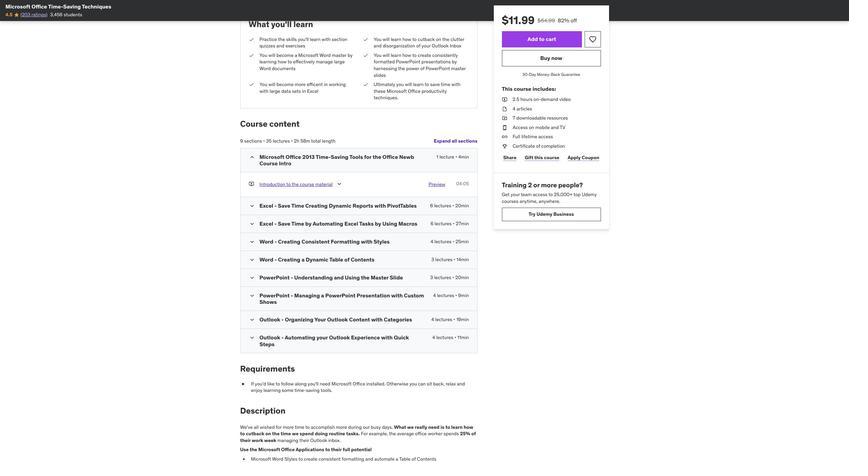 Task type: vqa. For each thing, say whether or not it's contained in the screenshot.
a
yes



Task type: locate. For each thing, give the bounding box(es) containing it.
0 vertical spatial become
[[277, 52, 294, 58]]

lectures for excel - save time creating dynamic reports with pivottables
[[434, 203, 451, 209]]

0 vertical spatial save
[[278, 202, 290, 209]]

now
[[552, 55, 562, 62]]

xsmall image for 2.5
[[502, 96, 507, 103]]

1 vertical spatial in
[[302, 88, 306, 94]]

you'll inside if you'd like to follow along you'll need microsoft office installed. otherwise you can sit back, relax and enjoy learning some time-saving tools.
[[308, 381, 319, 387]]

will inside you will learn how to create consistently formatted powerpoint presentations by harnessing the power of powerpoint master slides
[[383, 52, 390, 58]]

1 vertical spatial 3
[[430, 275, 433, 281]]

1 vertical spatial master
[[451, 65, 466, 72]]

will down documents
[[269, 81, 275, 88]]

0 horizontal spatial master
[[332, 52, 347, 58]]

completion
[[542, 143, 565, 149]]

how up documents
[[278, 59, 287, 65]]

course left material
[[300, 181, 314, 188]]

ultimately
[[374, 81, 395, 88]]

exercises
[[286, 43, 305, 49]]

1 horizontal spatial time
[[295, 424, 304, 430]]

to inside you will become a microsoft word master by learning how to effectively manage large word documents
[[288, 59, 292, 65]]

and up formatted in the top left of the page
[[374, 43, 382, 49]]

sets
[[292, 88, 301, 94]]

course content
[[240, 119, 300, 129]]

clutter
[[451, 36, 464, 42]]

1 horizontal spatial cutback
[[418, 36, 435, 42]]

to inside add to cart button
[[539, 36, 545, 43]]

cart
[[546, 36, 556, 43]]

0 vertical spatial we
[[407, 424, 414, 430]]

0 horizontal spatial what
[[249, 19, 269, 29]]

0 vertical spatial dynamic
[[329, 202, 352, 209]]

the left clutter
[[442, 36, 449, 42]]

contents up master
[[351, 256, 375, 263]]

0 horizontal spatial you
[[396, 81, 404, 88]]

to up anywhere.
[[549, 192, 553, 198]]

apply coupon button
[[566, 151, 601, 165]]

powerpoint - managing a powerpoint presentation with custom shows
[[260, 292, 424, 306]]

word
[[320, 52, 331, 58], [260, 65, 271, 72], [260, 238, 273, 245], [260, 256, 273, 263], [272, 456, 283, 462]]

1 vertical spatial your
[[511, 192, 520, 198]]

• up 4 lectures • 9min
[[453, 275, 454, 281]]

2 horizontal spatial their
[[331, 447, 342, 453]]

is
[[441, 424, 445, 430]]

outlook down "shows"
[[260, 316, 280, 323]]

small image
[[249, 239, 255, 245], [249, 257, 255, 263], [249, 275, 255, 281], [249, 317, 255, 324], [249, 335, 255, 342]]

0 vertical spatial you
[[396, 81, 404, 88]]

25min
[[456, 239, 469, 245]]

custom
[[404, 292, 424, 299]]

time- inside microsoft office 2013 time-saving tools for the office newb course intro
[[316, 153, 331, 160]]

save
[[278, 202, 290, 209], [278, 220, 290, 227]]

your
[[422, 43, 431, 49], [511, 192, 520, 198], [317, 334, 328, 341]]

master inside you will become a microsoft word master by learning how to effectively manage large word documents
[[332, 52, 347, 58]]

to right is
[[446, 424, 450, 430]]

1 vertical spatial 20min
[[455, 275, 469, 281]]

to left cart
[[539, 36, 545, 43]]

office down managing
[[281, 447, 295, 453]]

0 horizontal spatial in
[[302, 88, 306, 94]]

sections up 4min
[[458, 138, 478, 144]]

you inside you will become a microsoft word master by learning how to effectively manage large word documents
[[260, 52, 267, 58]]

0 vertical spatial time
[[441, 81, 451, 88]]

-
[[275, 202, 277, 209], [275, 220, 277, 227], [275, 238, 277, 245], [275, 256, 277, 263], [291, 274, 293, 281], [291, 292, 293, 299], [282, 316, 284, 323], [282, 334, 284, 341]]

the up week at the bottom left of the page
[[272, 431, 280, 437]]

more right the or
[[541, 181, 557, 189]]

with left section
[[322, 36, 331, 42]]

1 vertical spatial course
[[260, 160, 278, 167]]

to up spend
[[305, 424, 310, 430]]

wishlist image
[[589, 35, 597, 43]]

lectures down 6 lectures • 27min
[[435, 239, 452, 245]]

will inside ultimately you will learn to save time with these microsoft office productivity techniques.
[[405, 81, 412, 88]]

0 horizontal spatial all
[[254, 424, 259, 430]]

a right the automate
[[396, 456, 398, 462]]

will up formatted in the top left of the page
[[383, 52, 390, 58]]

these
[[374, 88, 386, 94]]

1 small image from the top
[[249, 239, 255, 245]]

dynamic up excel - save time by automating excel tasks by using macros
[[329, 202, 352, 209]]

word inside use the microsoft office applications to their full potential microsoft word styles to create consistent formatting and automate a table of contents
[[272, 456, 283, 462]]

create inside use the microsoft office applications to their full potential microsoft word styles to create consistent formatting and automate a table of contents
[[304, 456, 317, 462]]

0 horizontal spatial sections
[[244, 138, 262, 144]]

the right tools
[[373, 153, 381, 160]]

time up managing
[[281, 431, 291, 437]]

0 horizontal spatial saving
[[63, 3, 81, 10]]

word - creating consistent formatting with styles
[[260, 238, 390, 245]]

0 horizontal spatial udemy
[[537, 211, 553, 217]]

1 time from the top
[[292, 202, 304, 209]]

time right save
[[441, 81, 451, 88]]

become up documents
[[277, 52, 294, 58]]

2 vertical spatial your
[[317, 334, 328, 341]]

their inside use the microsoft office applications to their full potential microsoft word styles to create consistent formatting and automate a table of contents
[[331, 447, 342, 453]]

learn up 'practice the skills you'll learn with section quizzes and exercises'
[[294, 19, 313, 29]]

time
[[292, 202, 304, 209], [292, 220, 304, 227]]

buy
[[540, 55, 550, 62]]

- for powerpoint - understanding and using the master slide
[[291, 274, 293, 281]]

on down wished
[[265, 431, 271, 437]]

learn down disorganization
[[391, 52, 401, 58]]

spend
[[300, 431, 314, 437]]

lectures left 14min
[[435, 257, 453, 263]]

small image for powerpoint - understanding and using the master slide
[[249, 275, 255, 281]]

save
[[430, 81, 440, 88]]

0 horizontal spatial styles
[[285, 456, 298, 462]]

will inside you will learn how to cutback on the clutter and disorganization of your outlook inbox
[[383, 36, 390, 42]]

you'll up exercises
[[298, 36, 309, 42]]

microsoft down week at the bottom left of the page
[[258, 447, 280, 453]]

time for by
[[292, 220, 304, 227]]

1 horizontal spatial in
[[324, 81, 328, 88]]

learn inside ultimately you will learn to save time with these microsoft office productivity techniques.
[[413, 81, 424, 88]]

4 up the 7
[[513, 106, 516, 112]]

to up power at the top left of the page
[[412, 52, 417, 58]]

3 small image from the top
[[249, 221, 255, 228]]

you will learn how to create consistently formatted powerpoint presentations by harnessing the power of powerpoint master slides
[[374, 52, 466, 78]]

2 20min from the top
[[455, 275, 469, 281]]

1 vertical spatial styles
[[285, 456, 298, 462]]

0 vertical spatial saving
[[63, 3, 81, 10]]

by inside you will learn how to create consistently formatted powerpoint presentations by harnessing the power of powerpoint master slides
[[452, 59, 457, 65]]

more inside you will become more efficent in working with large data sets in excel
[[295, 81, 306, 88]]

presentation
[[357, 292, 390, 299]]

lectures down 6 lectures • 20min
[[435, 221, 452, 227]]

xsmall image
[[249, 52, 254, 59], [363, 81, 368, 88], [502, 96, 507, 103], [502, 106, 507, 112], [502, 143, 507, 150], [249, 181, 254, 187], [240, 381, 246, 388]]

udemy
[[582, 192, 597, 198], [537, 211, 553, 217]]

dynamic
[[329, 202, 352, 209], [306, 256, 328, 263]]

enjoy
[[251, 388, 262, 394]]

- for powerpoint - managing a powerpoint presentation with custom shows
[[291, 292, 293, 299]]

cutback inside you will learn how to cutback on the clutter and disorganization of your outlook inbox
[[418, 36, 435, 42]]

1 vertical spatial access
[[533, 192, 548, 198]]

for right wished
[[276, 424, 282, 430]]

5 small image from the top
[[249, 335, 255, 342]]

• left '19min'
[[454, 317, 455, 323]]

the inside you will learn how to create consistently formatted powerpoint presentations by harnessing the power of powerpoint master slides
[[398, 65, 405, 72]]

will down power at the top left of the page
[[405, 81, 412, 88]]

what for you'll
[[249, 19, 269, 29]]

lectures for word - creating consistent formatting with styles
[[435, 239, 452, 245]]

to inside you will learn how to cutback on the clutter and disorganization of your outlook inbox
[[412, 36, 417, 42]]

for example, the average office worker spends
[[361, 431, 460, 437]]

0 vertical spatial in
[[324, 81, 328, 88]]

office up ratings)
[[32, 3, 47, 10]]

the inside what we really need is to learn how to cutback on the time we spend doing routine tasks.
[[272, 431, 280, 437]]

0 vertical spatial learning
[[260, 59, 277, 65]]

you'll inside 'practice the skills you'll learn with section quizzes and exercises'
[[298, 36, 309, 42]]

power
[[406, 65, 419, 72]]

become inside you will become more efficent in working with large data sets in excel
[[277, 81, 294, 88]]

how
[[403, 36, 411, 42], [403, 52, 411, 58], [278, 59, 287, 65], [464, 424, 473, 430]]

section
[[332, 36, 347, 42]]

lectures left 9min
[[437, 293, 454, 299]]

1 become from the top
[[277, 52, 294, 58]]

office left newb on the top of the page
[[383, 153, 398, 160]]

small image for microsoft office 2013 time-saving tools for the office newb course intro
[[249, 154, 255, 161]]

outlook down doing
[[310, 438, 327, 444]]

0 vertical spatial create
[[418, 52, 431, 58]]

will inside you will become more efficent in working with large data sets in excel
[[269, 81, 275, 88]]

introduction to the course material
[[260, 181, 333, 188]]

you'll
[[271, 19, 292, 29], [298, 36, 309, 42], [308, 381, 319, 387]]

1 vertical spatial 6
[[431, 221, 434, 227]]

of right 25%
[[471, 431, 476, 437]]

show lecture description image
[[336, 181, 343, 188]]

with inside 'practice the skills you'll learn with section quizzes and exercises'
[[322, 36, 331, 42]]

1 vertical spatial course
[[544, 155, 560, 161]]

you inside ultimately you will learn to save time with these microsoft office productivity techniques.
[[396, 81, 404, 88]]

• for powerpoint - managing a powerpoint presentation with custom shows
[[455, 293, 457, 299]]

learn up spends
[[451, 424, 463, 430]]

small image for excel - save time by automating excel tasks by using macros
[[249, 221, 255, 228]]

cutback up work
[[246, 431, 264, 437]]

your up courses
[[511, 192, 520, 198]]

introduction to the course material button
[[260, 181, 333, 189]]

we up managing
[[292, 431, 299, 437]]

2 save from the top
[[278, 220, 290, 227]]

3 for word - creating a dynamic table of contents
[[432, 257, 434, 263]]

need inside what we really need is to learn how to cutback on the time we spend doing routine tasks.
[[428, 424, 440, 430]]

0 vertical spatial your
[[422, 43, 431, 49]]

4 small image from the top
[[249, 293, 255, 299]]

managing their outlook inbox.
[[277, 438, 341, 444]]

powerpoint
[[396, 59, 421, 65], [426, 65, 450, 72], [260, 274, 290, 281], [260, 292, 290, 299], [325, 292, 356, 299]]

outlook - automating your outlook experience with quick steps
[[260, 334, 409, 348]]

xsmall image for full lifetime access
[[502, 134, 507, 140]]

follow
[[281, 381, 294, 387]]

0 vertical spatial contents
[[351, 256, 375, 263]]

using left macros
[[383, 220, 397, 227]]

3 down 3 lectures • 14min
[[430, 275, 433, 281]]

1 vertical spatial save
[[278, 220, 290, 227]]

steps
[[260, 341, 275, 348]]

xsmall image for you
[[249, 52, 254, 59]]

1 horizontal spatial saving
[[331, 153, 349, 160]]

outlook - organizing your outlook content with categories
[[260, 316, 412, 323]]

lectures for excel - save time by automating excel tasks by using macros
[[435, 221, 452, 227]]

will down quizzes at the top left of page
[[269, 52, 275, 58]]

lectures left the 11min
[[436, 335, 453, 341]]

become for data
[[277, 81, 294, 88]]

or
[[534, 181, 540, 189]]

saving left tools
[[331, 153, 349, 160]]

saving up students
[[63, 3, 81, 10]]

0 vertical spatial cutback
[[418, 36, 435, 42]]

xsmall image
[[249, 36, 254, 43], [363, 36, 368, 43], [363, 52, 368, 59], [249, 81, 254, 88], [502, 115, 507, 122], [502, 124, 507, 131], [502, 134, 507, 140]]

1 vertical spatial dynamic
[[306, 256, 328, 263]]

large right manage at the top left
[[334, 59, 345, 65]]

tasks.
[[346, 431, 360, 437]]

use the microsoft office applications to their full potential microsoft word styles to create consistent formatting and automate a table of contents
[[240, 447, 437, 462]]

save for by
[[278, 220, 290, 227]]

1 horizontal spatial contents
[[417, 456, 437, 462]]

and up powerpoint - managing a powerpoint presentation with custom shows
[[334, 274, 344, 281]]

small image for excel - save time creating dynamic reports with pivottables
[[249, 203, 255, 210]]

share button
[[502, 151, 518, 165]]

for right tools
[[364, 153, 372, 160]]

1 horizontal spatial styles
[[374, 238, 390, 245]]

intro
[[279, 160, 291, 167]]

course up 9
[[240, 119, 268, 129]]

6 right macros
[[431, 221, 434, 227]]

course
[[240, 119, 268, 129], [260, 160, 278, 167]]

1 horizontal spatial their
[[300, 438, 309, 444]]

quizzes
[[260, 43, 275, 49]]

1 vertical spatial we
[[292, 431, 299, 437]]

3 small image from the top
[[249, 275, 255, 281]]

the inside you will learn how to cutback on the clutter and disorganization of your outlook inbox
[[442, 36, 449, 42]]

and inside you will learn how to cutback on the clutter and disorganization of your outlook inbox
[[374, 43, 382, 49]]

what
[[249, 19, 269, 29], [394, 424, 406, 430]]

3 for powerpoint - understanding and using the master slide
[[430, 275, 433, 281]]

by
[[348, 52, 353, 58], [452, 59, 457, 65], [305, 220, 312, 227], [375, 220, 381, 227]]

time for creating
[[292, 202, 304, 209]]

content
[[349, 316, 370, 323]]

we've all wished for more time to accomplish more during our busy days.
[[240, 424, 394, 430]]

1 save from the top
[[278, 202, 290, 209]]

more
[[295, 81, 306, 88], [541, 181, 557, 189], [283, 424, 294, 430], [336, 424, 347, 430]]

xsmall image for access on mobile and tv
[[502, 124, 507, 131]]

save for creating
[[278, 202, 290, 209]]

xsmall image for you will become more efficent in working with large data sets in excel
[[249, 81, 254, 88]]

become for how
[[277, 52, 294, 58]]

- for outlook - automating your outlook experience with quick steps
[[282, 334, 284, 341]]

automating
[[313, 220, 343, 227], [285, 334, 315, 341]]

add to cart button
[[502, 31, 582, 47]]

disorganization
[[383, 43, 415, 49]]

lectures left '19min'
[[435, 317, 452, 323]]

access down mobile
[[539, 134, 553, 140]]

by inside you will become a microsoft word master by learning how to effectively manage large word documents
[[348, 52, 353, 58]]

1 horizontal spatial need
[[428, 424, 440, 430]]

0 vertical spatial access
[[539, 134, 553, 140]]

small image for word - creating consistent formatting with styles
[[249, 239, 255, 245]]

all right we've at bottom
[[254, 424, 259, 430]]

need inside if you'd like to follow along you'll need microsoft office installed. otherwise you can sit back, relax and enjoy learning some time-saving tools.
[[320, 381, 330, 387]]

days.
[[382, 424, 393, 430]]

learn inside you will learn how to create consistently formatted powerpoint presentations by harnessing the power of powerpoint master slides
[[391, 52, 401, 58]]

you inside you will become more efficent in working with large data sets in excel
[[260, 81, 267, 88]]

video
[[559, 96, 571, 102]]

xsmall image for certificate
[[502, 143, 507, 150]]

total
[[311, 138, 321, 144]]

how inside what we really need is to learn how to cutback on the time we spend doing routine tasks.
[[464, 424, 473, 430]]

cutback inside what we really need is to learn how to cutback on the time we spend doing routine tasks.
[[246, 431, 264, 437]]

1 vertical spatial become
[[277, 81, 294, 88]]

small image
[[249, 154, 255, 161], [249, 203, 255, 210], [249, 221, 255, 228], [249, 293, 255, 299]]

- for excel - save time creating dynamic reports with pivottables
[[275, 202, 277, 209]]

excel - save time creating dynamic reports with pivottables
[[260, 202, 417, 209]]

microsoft inside ultimately you will learn to save time with these microsoft office productivity techniques.
[[387, 88, 407, 94]]

master down section
[[332, 52, 347, 58]]

you inside you will learn how to create consistently formatted powerpoint presentations by harnessing the power of powerpoint master slides
[[374, 52, 382, 58]]

preview button
[[418, 181, 445, 189]]

efficent
[[307, 81, 323, 88]]

to inside you will learn how to create consistently formatted powerpoint presentations by harnessing the power of powerpoint master slides
[[412, 52, 417, 58]]

become
[[277, 52, 294, 58], [277, 81, 294, 88]]

of inside you will learn how to create consistently formatted powerpoint presentations by harnessing the power of powerpoint master slides
[[421, 65, 425, 72]]

- inside powerpoint - managing a powerpoint presentation with custom shows
[[291, 292, 293, 299]]

will for you will become more efficent in working with large data sets in excel
[[269, 81, 275, 88]]

4.5
[[5, 12, 12, 18]]

• for word - creating a dynamic table of contents
[[454, 257, 455, 263]]

all inside dropdown button
[[452, 138, 457, 144]]

a for dynamic
[[302, 256, 305, 263]]

their down inbox.
[[331, 447, 342, 453]]

1 horizontal spatial table
[[399, 456, 411, 462]]

create up presentations
[[418, 52, 431, 58]]

you inside you will learn how to cutback on the clutter and disorganization of your outlook inbox
[[374, 36, 382, 42]]

outlook
[[432, 43, 449, 49], [260, 316, 280, 323], [327, 316, 348, 323], [260, 334, 280, 341], [329, 334, 350, 341], [310, 438, 327, 444]]

6 for excel - save time by automating excel tasks by using macros
[[431, 221, 434, 227]]

0 vertical spatial 3
[[432, 257, 434, 263]]

all for we've
[[254, 424, 259, 430]]

0 horizontal spatial time
[[281, 431, 291, 437]]

0 horizontal spatial time-
[[48, 3, 63, 10]]

4 for word - creating consistent formatting with styles
[[431, 239, 433, 245]]

2 horizontal spatial time
[[441, 81, 451, 88]]

create inside you will learn how to create consistently formatted powerpoint presentations by harnessing the power of powerpoint master slides
[[418, 52, 431, 58]]

a up understanding
[[302, 256, 305, 263]]

the left skills
[[278, 36, 285, 42]]

need up tools.
[[320, 381, 330, 387]]

microsoft up effectively
[[298, 52, 319, 58]]

documents
[[272, 65, 296, 72]]

you inside if you'd like to follow along you'll need microsoft office installed. otherwise you can sit back, relax and enjoy learning some time-saving tools.
[[410, 381, 417, 387]]

0 horizontal spatial using
[[345, 274, 360, 281]]

4 small image from the top
[[249, 317, 255, 324]]

1 vertical spatial learning
[[264, 388, 281, 394]]

0 vertical spatial course
[[240, 119, 268, 129]]

4 down 4 lectures • 19min
[[432, 335, 435, 341]]

of down full lifetime access
[[536, 143, 540, 149]]

a inside powerpoint - managing a powerpoint presentation with custom shows
[[321, 292, 324, 299]]

newb
[[399, 153, 414, 160]]

contents down office
[[417, 456, 437, 462]]

- for outlook - organizing your outlook content with categories
[[282, 316, 284, 323]]

learning down like on the left bottom of page
[[264, 388, 281, 394]]

2 small image from the top
[[249, 203, 255, 210]]

1 horizontal spatial create
[[418, 52, 431, 58]]

1 horizontal spatial udemy
[[582, 192, 597, 198]]

access inside training 2 or more people? get your team access to 25,000+ top udemy courses anytime, anywhere.
[[533, 192, 548, 198]]

2 vertical spatial on
[[265, 431, 271, 437]]

• up 6 lectures • 27min
[[453, 203, 454, 209]]

0 vertical spatial table
[[329, 256, 343, 263]]

will for you will learn how to cutback on the clutter and disorganization of your outlook inbox
[[383, 36, 390, 42]]

1 vertical spatial udemy
[[537, 211, 553, 217]]

1 horizontal spatial what
[[394, 424, 406, 430]]

0 horizontal spatial cutback
[[246, 431, 264, 437]]

creating up understanding
[[278, 256, 300, 263]]

what inside what we really need is to learn how to cutback on the time we spend doing routine tasks.
[[394, 424, 406, 430]]

word - creating a dynamic table of contents
[[260, 256, 375, 263]]

master
[[371, 274, 389, 281]]

a inside you will become a microsoft word master by learning how to effectively manage large word documents
[[295, 52, 297, 58]]

0 vertical spatial 20min
[[455, 203, 469, 209]]

length
[[322, 138, 336, 144]]

categories
[[384, 316, 412, 323]]

2 time from the top
[[292, 220, 304, 227]]

0 vertical spatial time-
[[48, 3, 63, 10]]

course inside microsoft office 2013 time-saving tools for the office newb course intro
[[260, 160, 278, 167]]

how inside you will learn how to cutback on the clutter and disorganization of your outlook inbox
[[403, 36, 411, 42]]

25,000+
[[554, 192, 573, 198]]

certificate of completion
[[513, 143, 565, 149]]

table inside use the microsoft office applications to their full potential microsoft word styles to create consistent formatting and automate a table of contents
[[399, 456, 411, 462]]

get
[[502, 192, 510, 198]]

6
[[430, 203, 433, 209], [431, 221, 434, 227]]

the left power at the top left of the page
[[398, 65, 405, 72]]

and inside 'practice the skills you'll learn with section quizzes and exercises'
[[276, 43, 284, 49]]

will for you will become a microsoft word master by learning how to effectively manage large word documents
[[269, 52, 275, 58]]

2 vertical spatial course
[[300, 181, 314, 188]]

time inside what we really need is to learn how to cutback on the time we spend doing routine tasks.
[[281, 431, 291, 437]]

0 horizontal spatial course
[[300, 181, 314, 188]]

microsoft up (203
[[5, 3, 30, 10]]

small image for powerpoint - managing a powerpoint presentation with custom shows
[[249, 293, 255, 299]]

• left 4min
[[456, 154, 457, 160]]

certificate
[[513, 143, 535, 149]]

office inside if you'd like to follow along you'll need microsoft office installed. otherwise you can sit back, relax and enjoy learning some time-saving tools.
[[353, 381, 365, 387]]

xsmall image for you will learn how to cutback on the clutter and disorganization of your outlook inbox
[[363, 36, 368, 43]]

0 vertical spatial time
[[292, 202, 304, 209]]

time up spend
[[295, 424, 304, 430]]

become inside you will become a microsoft word master by learning how to effectively manage large word documents
[[277, 52, 294, 58]]

for inside microsoft office 2013 time-saving tools for the office newb course intro
[[364, 153, 372, 160]]

1 horizontal spatial on
[[436, 36, 441, 42]]

lectures for outlook - automating your outlook experience with quick steps
[[436, 335, 453, 341]]

automating up word - creating consistent formatting with styles at the left of page
[[313, 220, 343, 227]]

sections
[[244, 138, 262, 144], [458, 138, 478, 144]]

1 vertical spatial you
[[410, 381, 417, 387]]

0 horizontal spatial create
[[304, 456, 317, 462]]

2 vertical spatial creating
[[278, 256, 300, 263]]

using up powerpoint - managing a powerpoint presentation with custom shows
[[345, 274, 360, 281]]

- inside outlook - automating your outlook experience with quick steps
[[282, 334, 284, 341]]

0 vertical spatial udemy
[[582, 192, 597, 198]]

1 vertical spatial table
[[399, 456, 411, 462]]

1 vertical spatial you'll
[[298, 36, 309, 42]]

creating for a
[[278, 256, 300, 263]]

0 horizontal spatial large
[[270, 88, 280, 94]]

0 horizontal spatial need
[[320, 381, 330, 387]]

0 vertical spatial need
[[320, 381, 330, 387]]

with right content at the bottom of the page
[[371, 316, 383, 323]]

learn inside you will learn how to cutback on the clutter and disorganization of your outlook inbox
[[391, 36, 401, 42]]

and inside use the microsoft office applications to their full potential microsoft word styles to create consistent formatting and automate a table of contents
[[365, 456, 373, 462]]

0 vertical spatial automating
[[313, 220, 343, 227]]

• for outlook - automating your outlook experience with quick steps
[[455, 335, 456, 341]]

1 vertical spatial for
[[276, 424, 282, 430]]

you for you will become more efficent in working with large data sets in excel
[[260, 81, 267, 88]]

• for microsoft office 2013 time-saving tools for the office newb course intro
[[456, 154, 457, 160]]

4 up 4 lectures • 11min at the right
[[431, 317, 434, 323]]

the inside button
[[292, 181, 299, 188]]

description
[[240, 406, 286, 416]]

learn inside what we really need is to learn how to cutback on the time we spend doing routine tasks.
[[451, 424, 463, 430]]

0 vertical spatial large
[[334, 59, 345, 65]]

3 up 3 lectures • 20min
[[432, 257, 434, 263]]

time- up 3,456 at the left of page
[[48, 3, 63, 10]]

1 vertical spatial cutback
[[246, 431, 264, 437]]

create
[[418, 52, 431, 58], [304, 456, 317, 462]]

to inside ultimately you will learn to save time with these microsoft office productivity techniques.
[[425, 81, 429, 88]]

1 horizontal spatial you
[[410, 381, 417, 387]]

xsmall image for practice the skills you'll learn with section quizzes and exercises
[[249, 36, 254, 43]]

contents inside use the microsoft office applications to their full potential microsoft word styles to create consistent formatting and automate a table of contents
[[417, 456, 437, 462]]

1 vertical spatial time
[[295, 424, 304, 430]]

2 small image from the top
[[249, 257, 255, 263]]

learn left save
[[413, 81, 424, 88]]

your inside outlook - automating your outlook experience with quick steps
[[317, 334, 328, 341]]

large left data
[[270, 88, 280, 94]]

expand all sections
[[434, 138, 478, 144]]

and right "relax"
[[457, 381, 465, 387]]

1 vertical spatial need
[[428, 424, 440, 430]]

1 horizontal spatial using
[[383, 220, 397, 227]]

you for you will become a microsoft word master by learning how to effectively manage large word documents
[[260, 52, 267, 58]]

all for expand
[[452, 138, 457, 144]]

1 20min from the top
[[455, 203, 469, 209]]

lectures up 6 lectures • 27min
[[434, 203, 451, 209]]

their up use
[[240, 438, 251, 444]]

will for you will learn how to create consistently formatted powerpoint presentations by harnessing the power of powerpoint master slides
[[383, 52, 390, 58]]

xsmall image for 4
[[502, 106, 507, 112]]

how up disorganization
[[403, 36, 411, 42]]

1 small image from the top
[[249, 154, 255, 161]]

to up disorganization
[[412, 36, 417, 42]]

2 vertical spatial time
[[281, 431, 291, 437]]

2 horizontal spatial on
[[529, 124, 534, 130]]

2 become from the top
[[277, 81, 294, 88]]

lectures down 3 lectures • 14min
[[434, 275, 451, 281]]

you left can
[[410, 381, 417, 387]]

tools
[[350, 153, 363, 160]]

1 horizontal spatial for
[[364, 153, 372, 160]]

0 horizontal spatial on
[[265, 431, 271, 437]]

gift
[[525, 155, 533, 161]]

to left save
[[425, 81, 429, 88]]

of inside you will learn how to cutback on the clutter and disorganization of your outlook inbox
[[416, 43, 421, 49]]

0 vertical spatial 6
[[430, 203, 433, 209]]

1 vertical spatial saving
[[331, 153, 349, 160]]

2 horizontal spatial course
[[544, 155, 560, 161]]

1 vertical spatial time-
[[316, 153, 331, 160]]



Task type: describe. For each thing, give the bounding box(es) containing it.
microsoft office time-saving techniques
[[5, 3, 111, 10]]

with inside outlook - automating your outlook experience with quick steps
[[381, 334, 393, 341]]

how inside you will become a microsoft word master by learning how to effectively manage large word documents
[[278, 59, 287, 65]]

top
[[574, 192, 581, 198]]

lectures for powerpoint - managing a powerpoint presentation with custom shows
[[437, 293, 454, 299]]

some
[[282, 388, 294, 394]]

2.5
[[513, 96, 519, 102]]

practice the skills you'll learn with section quizzes and exercises
[[260, 36, 347, 49]]

0 horizontal spatial table
[[329, 256, 343, 263]]

microsoft inside microsoft office 2013 time-saving tools for the office newb course intro
[[260, 153, 284, 160]]

a inside use the microsoft office applications to their full potential microsoft word styles to create consistent formatting and automate a table of contents
[[396, 456, 398, 462]]

sit
[[427, 381, 432, 387]]

your inside training 2 or more people? get your team access to 25,000+ top udemy courses anytime, anywhere.
[[511, 192, 520, 198]]

of down formatting
[[344, 256, 350, 263]]

add to cart
[[528, 36, 556, 43]]

3 lectures • 14min
[[432, 257, 469, 263]]

outlook right your
[[327, 316, 348, 323]]

inbox.
[[328, 438, 341, 444]]

and left tv
[[551, 124, 559, 130]]

you for you will learn how to cutback on the clutter and disorganization of your outlook inbox
[[374, 36, 382, 42]]

with inside powerpoint - managing a powerpoint presentation with custom shows
[[391, 292, 403, 299]]

0 horizontal spatial for
[[276, 424, 282, 430]]

content
[[269, 119, 300, 129]]

with inside you will become more efficent in working with large data sets in excel
[[260, 88, 269, 94]]

30-
[[523, 72, 529, 77]]

lectures for outlook - organizing your outlook content with categories
[[435, 317, 452, 323]]

small image for outlook - automating your outlook experience with quick steps
[[249, 335, 255, 342]]

0 vertical spatial styles
[[374, 238, 390, 245]]

excel inside you will become more efficent in working with large data sets in excel
[[307, 88, 318, 94]]

• for excel - save time creating dynamic reports with pivottables
[[453, 203, 454, 209]]

powerpoint down powerpoint - understanding and using the master slide
[[325, 292, 356, 299]]

small image for outlook - organizing your outlook content with categories
[[249, 317, 255, 324]]

managing
[[277, 438, 298, 444]]

doing
[[315, 431, 328, 437]]

6 lectures • 27min
[[431, 221, 469, 227]]

you will become a microsoft word master by learning how to effectively manage large word documents
[[260, 52, 353, 72]]

powerpoint - understanding and using the master slide
[[260, 274, 403, 281]]

to down we've at bottom
[[240, 431, 245, 437]]

• for excel - save time by automating excel tasks by using macros
[[453, 221, 455, 227]]

2
[[528, 181, 532, 189]]

learning inside you will become a microsoft word master by learning how to effectively manage large word documents
[[260, 59, 277, 65]]

lectures for word - creating a dynamic table of contents
[[435, 257, 453, 263]]

anytime,
[[520, 198, 538, 204]]

xsmall image for 7 downloadable resources
[[502, 115, 507, 122]]

• left 35
[[263, 138, 265, 144]]

buy now
[[540, 55, 562, 62]]

effectively
[[293, 59, 315, 65]]

example,
[[369, 431, 388, 437]]

this course includes:
[[502, 85, 556, 92]]

our
[[363, 424, 370, 430]]

1 horizontal spatial course
[[514, 85, 532, 92]]

sections inside dropdown button
[[458, 138, 478, 144]]

time-
[[295, 388, 306, 394]]

4 for outlook - organizing your outlook content with categories
[[431, 317, 434, 323]]

20min for powerpoint - understanding and using the master slide
[[455, 275, 469, 281]]

the inside microsoft office 2013 time-saving tools for the office newb course intro
[[373, 153, 381, 160]]

learning inside if you'd like to follow along you'll need microsoft office installed. otherwise you can sit back, relax and enjoy learning some time-saving tools.
[[264, 388, 281, 394]]

try udemy business
[[529, 211, 574, 217]]

0 vertical spatial creating
[[305, 202, 328, 209]]

creating for consistent
[[278, 238, 300, 245]]

their inside 25% of their work week
[[240, 438, 251, 444]]

0 vertical spatial you'll
[[271, 19, 292, 29]]

outlook down outlook - organizing your outlook content with categories
[[329, 334, 350, 341]]

xsmall image for ultimately
[[363, 81, 368, 88]]

really
[[415, 424, 427, 430]]

and inside if you'd like to follow along you'll need microsoft office installed. otherwise you can sit back, relax and enjoy learning some time-saving tools.
[[457, 381, 465, 387]]

to down applications
[[299, 456, 303, 462]]

• for outlook - organizing your outlook content with categories
[[454, 317, 455, 323]]

20min for excel - save time creating dynamic reports with pivottables
[[455, 203, 469, 209]]

preview
[[429, 181, 445, 188]]

for
[[361, 431, 368, 437]]

04:05
[[456, 181, 469, 187]]

your inside you will learn how to cutback on the clutter and disorganization of your outlook inbox
[[422, 43, 431, 49]]

with inside ultimately you will learn to save time with these microsoft office productivity techniques.
[[452, 81, 461, 88]]

what you'll learn
[[249, 19, 313, 29]]

on inside what we really need is to learn how to cutback on the time we spend doing routine tasks.
[[265, 431, 271, 437]]

powerpoint left managing
[[260, 292, 290, 299]]

to up consistent
[[325, 447, 330, 453]]

of inside use the microsoft office applications to their full potential microsoft word styles to create consistent formatting and automate a table of contents
[[412, 456, 416, 462]]

outlook up requirements
[[260, 334, 280, 341]]

week
[[264, 438, 276, 444]]

office inside ultimately you will learn to save time with these microsoft office productivity techniques.
[[408, 88, 421, 94]]

to inside introduction to the course material button
[[286, 181, 291, 188]]

more inside training 2 or more people? get your team access to 25,000+ top udemy courses anytime, anywhere.
[[541, 181, 557, 189]]

apply coupon
[[568, 155, 600, 161]]

course inside button
[[300, 181, 314, 188]]

powerpoint down presentations
[[426, 65, 450, 72]]

- for word - creating consistent formatting with styles
[[275, 238, 277, 245]]

reports
[[353, 202, 373, 209]]

microsoft inside if you'd like to follow along you'll need microsoft office installed. otherwise you can sit back, relax and enjoy learning some time-saving tools.
[[332, 381, 352, 387]]

of inside 25% of their work week
[[471, 431, 476, 437]]

• for powerpoint - understanding and using the master slide
[[453, 275, 454, 281]]

what for we
[[394, 424, 406, 430]]

inbox
[[450, 43, 461, 49]]

lifetime
[[522, 134, 537, 140]]

xsmall image for if
[[240, 381, 246, 388]]

how inside you will learn how to create consistently formatted powerpoint presentations by harnessing the power of powerpoint master slides
[[403, 52, 411, 58]]

wished
[[260, 424, 275, 430]]

to inside training 2 or more people? get your team access to 25,000+ top udemy courses anytime, anywhere.
[[549, 192, 553, 198]]

styles inside use the microsoft office applications to their full potential microsoft word styles to create consistent formatting and automate a table of contents
[[285, 456, 298, 462]]

full lifetime access
[[513, 134, 553, 140]]

4 for powerpoint - managing a powerpoint presentation with custom shows
[[433, 293, 436, 299]]

off
[[571, 17, 577, 24]]

1
[[437, 154, 439, 160]]

6 for excel - save time creating dynamic reports with pivottables
[[430, 203, 433, 209]]

4min
[[458, 154, 469, 160]]

powerpoint up "shows"
[[260, 274, 290, 281]]

1 vertical spatial on
[[529, 124, 534, 130]]

techniques.
[[374, 95, 398, 101]]

xsmall image for you will learn how to create consistently formatted powerpoint presentations by harnessing the power of powerpoint master slides
[[363, 52, 368, 59]]

with right reports
[[375, 202, 386, 209]]

you will become more efficent in working with large data sets in excel
[[260, 81, 346, 94]]

experience
[[351, 334, 380, 341]]

microsoft office 2013 time-saving tools for the office newb course intro
[[260, 153, 414, 167]]

more up managing
[[283, 424, 294, 430]]

automating inside outlook - automating your outlook experience with quick steps
[[285, 334, 315, 341]]

back,
[[433, 381, 445, 387]]

a for microsoft
[[295, 52, 297, 58]]

busy
[[371, 424, 381, 430]]

the inside 'practice the skills you'll learn with section quizzes and exercises'
[[278, 36, 285, 42]]

more up the "routine"
[[336, 424, 347, 430]]

office inside use the microsoft office applications to their full potential microsoft word styles to create consistent formatting and automate a table of contents
[[281, 447, 295, 453]]

microsoft inside you will become a microsoft word master by learning how to effectively manage large word documents
[[298, 52, 319, 58]]

lectures right 35
[[273, 138, 290, 144]]

4 for outlook - automating your outlook experience with quick steps
[[432, 335, 435, 341]]

to inside if you'd like to follow along you'll need microsoft office installed. otherwise you can sit back, relax and enjoy learning some time-saving tools.
[[276, 381, 280, 387]]

excel - save time by automating excel tasks by using macros
[[260, 220, 418, 227]]

0 horizontal spatial dynamic
[[306, 256, 328, 263]]

your
[[314, 316, 326, 323]]

the down days.
[[389, 431, 396, 437]]

6 lectures • 20min
[[430, 203, 469, 209]]

the inside use the microsoft office applications to their full potential microsoft word styles to create consistent formatting and automate a table of contents
[[250, 447, 257, 453]]

0 horizontal spatial contents
[[351, 256, 375, 263]]

the left master
[[361, 274, 370, 281]]

apply
[[568, 155, 581, 161]]

if you'd like to follow along you'll need microsoft office installed. otherwise you can sit back, relax and enjoy learning some time-saving tools.
[[251, 381, 465, 394]]

people?
[[559, 181, 583, 189]]

microsoft down work
[[251, 456, 271, 462]]

saving inside microsoft office 2013 time-saving tools for the office newb course intro
[[331, 153, 349, 160]]

large inside you will become more efficent in working with large data sets in excel
[[270, 88, 280, 94]]

2.5 hours on-demand video
[[513, 96, 571, 102]]

• left 2h 58m
[[291, 138, 293, 144]]

25%
[[460, 431, 470, 437]]

consistently
[[432, 52, 458, 58]]

relax
[[446, 381, 456, 387]]

• for word - creating consistent formatting with styles
[[453, 239, 455, 245]]

time inside ultimately you will learn to save time with these microsoft office productivity techniques.
[[441, 81, 451, 88]]

demand
[[541, 96, 558, 102]]

this
[[502, 85, 513, 92]]

25% of their work week
[[240, 431, 476, 444]]

learn inside 'practice the skills you'll learn with section quizzes and exercises'
[[310, 36, 321, 42]]

on inside you will learn how to cutback on the clutter and disorganization of your outlook inbox
[[436, 36, 441, 42]]

add
[[528, 36, 538, 43]]

(203
[[20, 12, 30, 18]]

1 lecture • 4min
[[437, 154, 469, 160]]

11min
[[458, 335, 469, 341]]

1 vertical spatial using
[[345, 274, 360, 281]]

27min
[[456, 221, 469, 227]]

3,456 students
[[50, 12, 82, 18]]

day
[[529, 72, 536, 77]]

consistent
[[302, 238, 330, 245]]

small image for word - creating a dynamic table of contents
[[249, 257, 255, 263]]

gift this course
[[525, 155, 560, 161]]

worker
[[428, 431, 443, 437]]

- for excel - save time by automating excel tasks by using macros
[[275, 220, 277, 227]]

master inside you will learn how to create consistently formatted powerpoint presentations by harnessing the power of powerpoint master slides
[[451, 65, 466, 72]]

powerpoint up power at the top left of the page
[[396, 59, 421, 65]]

average
[[397, 431, 414, 437]]

outlook inside you will learn how to cutback on the clutter and disorganization of your outlook inbox
[[432, 43, 449, 49]]

4 articles
[[513, 106, 532, 112]]

large inside you will become a microsoft word master by learning how to effectively manage large word documents
[[334, 59, 345, 65]]

udemy inside training 2 or more people? get your team access to 25,000+ top udemy courses anytime, anywhere.
[[582, 192, 597, 198]]

organizing
[[285, 316, 313, 323]]

office left 2013
[[286, 153, 301, 160]]

a for powerpoint
[[321, 292, 324, 299]]

mobile
[[536, 124, 550, 130]]

with down tasks
[[361, 238, 373, 245]]

1 horizontal spatial dynamic
[[329, 202, 352, 209]]

articles
[[517, 106, 532, 112]]

formatting
[[331, 238, 360, 245]]

slide
[[390, 274, 403, 281]]

0 horizontal spatial we
[[292, 431, 299, 437]]

like
[[267, 381, 275, 387]]

19min
[[456, 317, 469, 323]]

expand all sections button
[[434, 135, 478, 148]]

9
[[240, 138, 243, 144]]

- for word - creating a dynamic table of contents
[[275, 256, 277, 263]]

you for you will learn how to create consistently formatted powerpoint presentations by harnessing the power of powerpoint master slides
[[374, 52, 382, 58]]

lectures for powerpoint - understanding and using the master slide
[[434, 275, 451, 281]]



